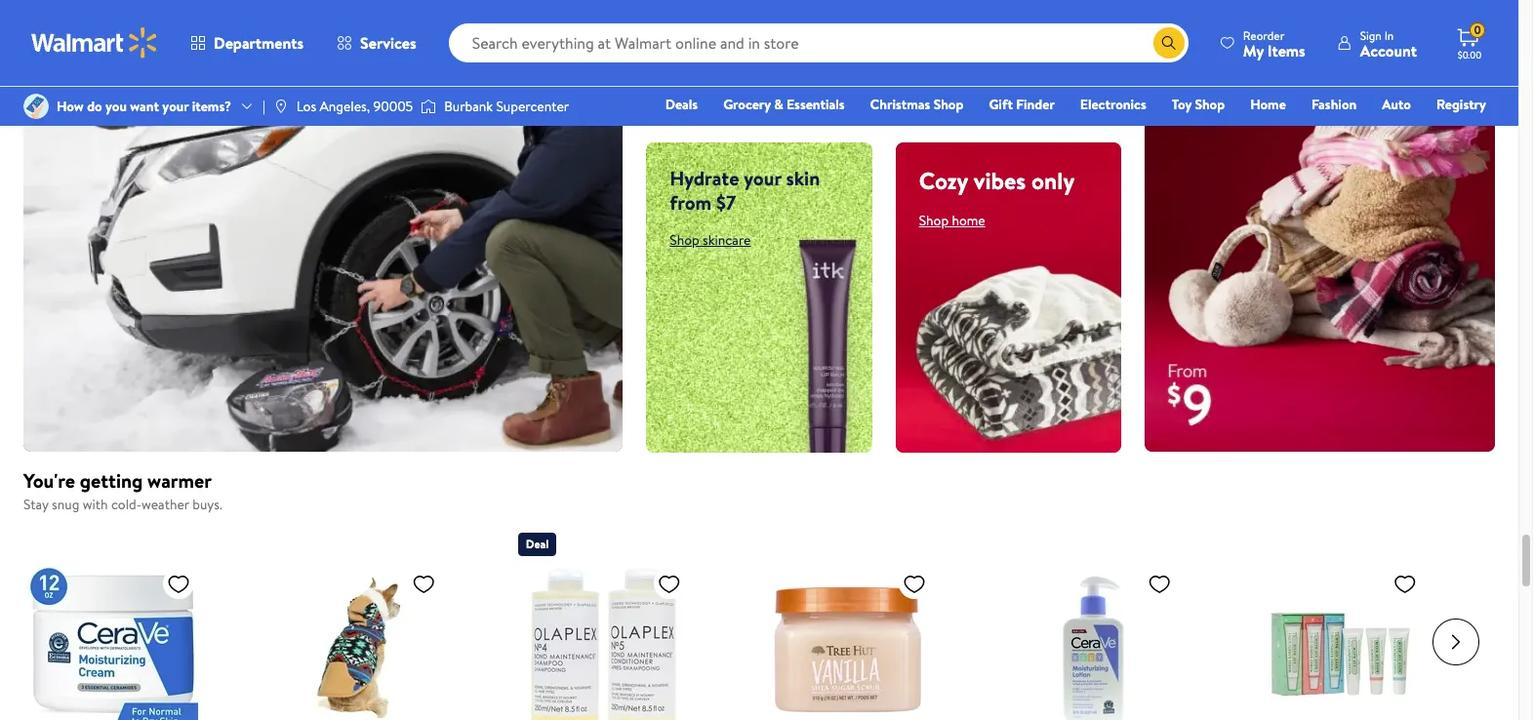 Task type: describe. For each thing, give the bounding box(es) containing it.
sign in to add to favorites list, olaplex no.4 bond maintenance shampoo 8.5 oz & no.5 conditioner 8.5 oz combo pack image
[[657, 572, 681, 596]]

auto
[[1382, 95, 1411, 114]]

departments button
[[174, 20, 320, 66]]

buys.
[[193, 494, 222, 514]]

shop skincare link
[[670, 230, 751, 250]]

olaplex no.4 bond maintenance shampoo 8.5 oz & no.5 conditioner 8.5 oz combo pack image
[[518, 564, 689, 720]]

0 horizontal spatial your
[[162, 97, 189, 116]]

shop right christmas
[[934, 95, 964, 114]]

 image for burbank supercenter
[[421, 97, 436, 116]]

tree hut body scrub, shea sugar hydrating exfoliator for softer, smoother skin, vanilla, 18 oz image
[[763, 564, 934, 720]]

sign in to add to favorites list, cerave baby moisturizing lotion 8oz/237ml image
[[1148, 572, 1171, 596]]

debit
[[1369, 122, 1403, 142]]

how
[[57, 97, 84, 116]]

stay
[[23, 494, 49, 514]]

reorder my items
[[1243, 27, 1305, 61]]

gift
[[989, 95, 1013, 114]]

walmart image
[[31, 27, 158, 59]]

auto link
[[1373, 94, 1420, 115]]

 image for los angeles, 90005
[[273, 99, 289, 114]]

home link
[[1242, 94, 1295, 115]]

sign
[[1360, 27, 1382, 43]]

$0.00
[[1458, 48, 1482, 61]]

with
[[83, 494, 108, 514]]

getting
[[80, 467, 143, 493]]

registry link
[[1428, 94, 1495, 115]]

0
[[1474, 22, 1481, 38]]

Search search field
[[449, 23, 1188, 62]]

deals link
[[656, 94, 707, 115]]

shop skincare
[[670, 230, 751, 250]]

toy shop
[[1172, 95, 1225, 114]]

christmas shop link
[[861, 94, 972, 115]]

one
[[1337, 122, 1366, 142]]

fashion link
[[1303, 94, 1366, 115]]

from
[[670, 189, 712, 215]]

you're
[[23, 467, 75, 493]]

skincare
[[703, 230, 751, 250]]

registry
[[1437, 95, 1486, 114]]

grocery & essentials
[[723, 95, 845, 114]]

your inside hydrate your skin from $7
[[744, 165, 781, 191]]

want
[[130, 97, 159, 116]]

you're getting warmer stay snug with cold-weather buys.
[[23, 467, 222, 514]]

sign in to add to favorites list, tree hut body scrub, shea sugar hydrating exfoliator for softer, smoother skin, vanilla, 18 oz image
[[903, 572, 926, 596]]

only
[[1032, 164, 1075, 197]]

skin
[[786, 165, 820, 191]]

home
[[952, 211, 985, 230]]

gift finder
[[989, 95, 1055, 114]]

how do you want your items?
[[57, 97, 231, 116]]

shop home link
[[919, 211, 985, 230]]

shop inside 'link'
[[1195, 95, 1225, 114]]

christmas
[[870, 95, 930, 114]]

cold-
[[111, 494, 141, 514]]

essentials
[[787, 95, 845, 114]]

($24 value) mario badescu lip balm trio holiday gift set, 3 ct image
[[1254, 564, 1424, 720]]

sign in to add to favorites list, ($24 value) mario badescu lip balm trio holiday gift set, 3 ct image
[[1393, 572, 1417, 596]]

cozy
[[919, 164, 968, 197]]

cerave baby moisturizing lotion 8oz/237ml image
[[1008, 564, 1179, 720]]

warmer
[[147, 467, 212, 493]]



Task type: vqa. For each thing, say whether or not it's contained in the screenshot.
(DVD) "since"
no



Task type: locate. For each thing, give the bounding box(es) containing it.
items
[[1268, 40, 1305, 61]]

vibrant life dog clothes: blue fair isle print fleece hooded jacket with corduroy trim, s image
[[273, 564, 443, 720]]

one debit link
[[1328, 121, 1411, 142]]

christmas shop
[[870, 95, 964, 114]]

fashion
[[1311, 95, 1357, 114]]

services button
[[320, 20, 433, 66]]

0 $0.00
[[1458, 22, 1482, 61]]

walmart+
[[1428, 122, 1486, 142]]

grocery
[[723, 95, 771, 114]]

in
[[1385, 27, 1394, 43]]

sign in account
[[1360, 27, 1417, 61]]

weather
[[141, 494, 189, 514]]

1 horizontal spatial  image
[[421, 97, 436, 116]]

shop down from on the top left of the page
[[670, 230, 699, 250]]

account
[[1360, 40, 1417, 61]]

los angeles, 90005
[[297, 97, 413, 116]]

snug
[[52, 494, 79, 514]]

deals
[[665, 95, 698, 114]]

toy
[[1172, 95, 1192, 114]]

your
[[162, 97, 189, 116], [744, 165, 781, 191]]

1 vertical spatial your
[[744, 165, 781, 191]]

you
[[105, 97, 127, 116]]

shop left home
[[919, 211, 949, 230]]

sign in to add to favorites list, vibrant life dog clothes: blue fair isle print fleece hooded jacket with corduroy trim, s image
[[412, 572, 436, 596]]

shop
[[934, 95, 964, 114], [1195, 95, 1225, 114], [919, 211, 949, 230], [670, 230, 699, 250]]

departments
[[214, 32, 304, 54]]

sign in to add to favorites list, cerave moisturizing cream, face and body moisturizer, 12 oz. image
[[167, 572, 190, 596]]

Walmart Site-Wide search field
[[449, 23, 1188, 62]]

shop home
[[919, 211, 985, 230]]

walmart+ link
[[1419, 121, 1495, 142]]

do
[[87, 97, 102, 116]]

burbank
[[444, 97, 493, 116]]

 image right 90005
[[421, 97, 436, 116]]

angeles,
[[320, 97, 370, 116]]

 image right |
[[273, 99, 289, 114]]

registry one debit
[[1337, 95, 1486, 142]]

los
[[297, 97, 316, 116]]

electronics
[[1080, 95, 1146, 114]]

cozy vibes only
[[919, 164, 1075, 197]]

 image
[[421, 97, 436, 116], [273, 99, 289, 114]]

finder
[[1016, 95, 1055, 114]]

vibes
[[974, 164, 1026, 197]]

electronics link
[[1071, 94, 1155, 115]]

burbank supercenter
[[444, 97, 569, 116]]

 image
[[23, 94, 49, 119]]

supercenter
[[496, 97, 569, 116]]

your left skin
[[744, 165, 781, 191]]

0 vertical spatial your
[[162, 97, 189, 116]]

services
[[360, 32, 416, 54]]

search icon image
[[1161, 35, 1177, 51]]

your right want
[[162, 97, 189, 116]]

90005
[[373, 97, 413, 116]]

toy shop link
[[1163, 94, 1234, 115]]

hydrate
[[670, 165, 739, 191]]

product group
[[518, 525, 736, 720]]

reorder
[[1243, 27, 1285, 43]]

1 horizontal spatial your
[[744, 165, 781, 191]]

&
[[774, 95, 783, 114]]

my
[[1243, 40, 1264, 61]]

deal
[[526, 536, 549, 552]]

shop right toy
[[1195, 95, 1225, 114]]

home
[[1250, 95, 1286, 114]]

grocery & essentials link
[[714, 94, 854, 115]]

hydrate your skin from $7
[[670, 165, 820, 215]]

gift finder link
[[980, 94, 1064, 115]]

|
[[263, 97, 265, 116]]

cerave moisturizing cream, face and body moisturizer, 12 oz. image
[[27, 564, 198, 720]]

items?
[[192, 97, 231, 116]]

0 horizontal spatial  image
[[273, 99, 289, 114]]

next slide for you're getting warmer list image
[[1433, 619, 1479, 666]]

$7
[[716, 189, 736, 215]]



